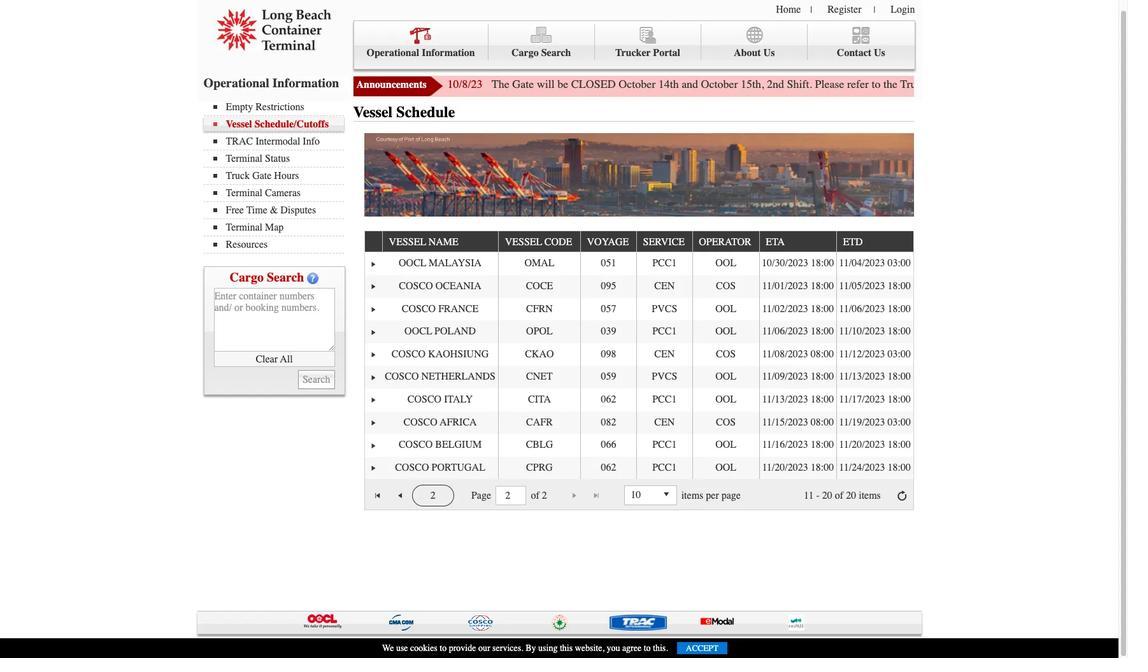 Task type: locate. For each thing, give the bounding box(es) containing it.
and
[[682, 77, 699, 91]]

cen
[[655, 280, 675, 292], [655, 349, 675, 360], [655, 417, 675, 428]]

11/09/2023 18:00 11/13/2023 18:00
[[763, 371, 912, 383]]

0 horizontal spatial of
[[531, 490, 540, 501]]

2 08:00 from the top
[[811, 417, 835, 428]]

None submit
[[298, 370, 335, 389]]

please
[[816, 77, 845, 91]]

row down service
[[365, 253, 914, 275]]

11/01/2023 18:00 cell
[[760, 275, 837, 298]]

1 horizontal spatial 11/20/2023
[[840, 439, 886, 451]]

1 horizontal spatial operational
[[367, 47, 420, 59]]

18:00 up refresh image
[[888, 462, 912, 473]]

information
[[422, 47, 475, 59], [273, 76, 339, 91]]

0 vertical spatial operational
[[367, 47, 420, 59]]

082 cell
[[581, 411, 637, 434]]

home
[[777, 4, 801, 15]]

oocl inside cell
[[399, 258, 427, 269]]

disputes
[[281, 205, 316, 216]]

11/19/2023 03:00 cell
[[837, 411, 914, 434]]

2 pvcs cell from the top
[[637, 366, 693, 389]]

all
[[280, 353, 293, 365], [422, 641, 433, 652]]

1 horizontal spatial gate
[[513, 77, 534, 91]]

cosco down cosco italy cell
[[404, 417, 438, 428]]

cen cell right 098
[[637, 343, 693, 366]]

of right -
[[836, 490, 844, 501]]

1 horizontal spatial menu bar
[[353, 20, 916, 69]]

hours inside "empty restrictions vessel schedule/cutoffs trac intermodal info terminal status truck gate hours terminal cameras free time & disputes terminal map resources"
[[274, 170, 299, 182]]

1 vertical spatial truck
[[226, 170, 250, 182]]

2 pvcs from the top
[[652, 371, 678, 383]]

ool cell for 10/30/2023 18:00
[[693, 253, 760, 275]]

4 ool cell from the top
[[693, 366, 760, 389]]

accept button
[[677, 643, 728, 655]]

oocl
[[399, 258, 427, 269], [405, 326, 432, 337]]

2 vertical spatial 03:00
[[888, 417, 912, 428]]

1 horizontal spatial |
[[874, 4, 876, 15]]

11/05/2023 18:00 cell
[[837, 275, 914, 298]]

pcc1 cell for 10/30/2023 18:00 11/04/2023 03:00
[[637, 253, 693, 275]]

11 row from the top
[[365, 457, 914, 480]]

1 vertical spatial cos cell
[[693, 343, 760, 366]]

0 vertical spatial 11/13/2023
[[840, 371, 886, 383]]

1 03:00 from the top
[[888, 258, 912, 269]]

cargo search
[[512, 47, 571, 59], [230, 270, 304, 285]]

11/10/2023
[[840, 326, 886, 337]]

082
[[601, 417, 617, 428]]

gate inside "empty restrictions vessel schedule/cutoffs trac intermodal info terminal status truck gate hours terminal cameras free time & disputes terminal map resources"
[[253, 170, 272, 182]]

cosco down cosco netherlands cell
[[408, 394, 442, 405]]

1 vertical spatial page
[[722, 490, 741, 501]]

0 horizontal spatial vessel
[[389, 236, 426, 248]]

©
[[197, 641, 204, 652]]

4 row from the top
[[365, 298, 914, 321]]

cookies
[[411, 643, 438, 654]]

0 vertical spatial 062
[[601, 394, 617, 405]]

1 horizontal spatial 20
[[847, 490, 857, 501]]

1 08:00 from the top
[[811, 349, 835, 360]]

ool for 10/30/2023 18:00 11/04/2023 03:00
[[716, 258, 737, 269]]

18:00 up 11/12/2023 03:00 cell on the bottom right of page
[[888, 326, 912, 337]]

row up 039
[[365, 298, 914, 321]]

11/13/2023 18:00 11/17/2023 18:00
[[763, 394, 912, 405]]

eta link
[[766, 231, 792, 252]]

6 ool cell from the top
[[693, 434, 760, 457]]

2 us from the left
[[875, 47, 886, 59]]

2 vessel from the left
[[505, 236, 543, 248]]

1 october from the left
[[619, 77, 656, 91]]

cosco down oocl poland cell
[[392, 349, 426, 360]]

3 ool from the top
[[716, 326, 737, 337]]

0 horizontal spatial vessel
[[226, 119, 252, 130]]

3 row from the top
[[365, 275, 914, 298]]

0 horizontal spatial 11/20/2023
[[763, 462, 809, 473]]

062 cell for cprg
[[581, 457, 637, 480]]

2 vertical spatial cen cell
[[637, 411, 693, 434]]

14th
[[659, 77, 679, 91]]

accept
[[686, 644, 719, 653]]

ool cell
[[693, 253, 760, 275], [693, 298, 760, 321], [693, 321, 760, 343], [693, 366, 760, 389], [693, 389, 760, 411], [693, 434, 760, 457], [693, 457, 760, 480]]

cen cell down service
[[637, 275, 693, 298]]

truck inside "empty restrictions vessel schedule/cutoffs trac intermodal info terminal status truck gate hours terminal cameras free time & disputes terminal map resources"
[[226, 170, 250, 182]]

ckao cell
[[499, 343, 581, 366]]

03:00 for 11/12/2023 03:00
[[888, 349, 912, 360]]

llc.)
[[398, 641, 420, 652]]

11/20/2023 down the "11/19/2023"
[[840, 439, 886, 451]]

row up 059
[[365, 343, 914, 366]]

to left provide
[[440, 643, 447, 654]]

october right and
[[702, 77, 739, 91]]

trucker portal
[[616, 47, 681, 59]]

0 vertical spatial 08:00
[[811, 349, 835, 360]]

row containing cosco italy
[[365, 389, 914, 411]]

0 horizontal spatial hours
[[274, 170, 299, 182]]

11/20/2023 18:00 cell
[[837, 434, 914, 457], [760, 457, 837, 480]]

1 of from the left
[[531, 490, 540, 501]]

3 pcc1 from the top
[[653, 394, 677, 405]]

truck down trac on the top left
[[226, 170, 250, 182]]

cosco africa cell
[[382, 411, 499, 434]]

truck right the
[[901, 77, 928, 91]]

0 vertical spatial pvcs
[[652, 303, 678, 315]]

cosco portugal cell
[[382, 457, 499, 480]]

11/24/2023 18:00 cell
[[837, 457, 914, 480]]

1 horizontal spatial search
[[542, 47, 571, 59]]

057
[[601, 303, 617, 315]]

4 pcc1 cell from the top
[[637, 434, 693, 457]]

cos left "11/15/2023"
[[717, 417, 736, 428]]

pcc1 cell for 11/06/2023 18:00 11/10/2023 18:00
[[637, 321, 693, 343]]

059
[[601, 371, 617, 383]]

eta
[[766, 236, 785, 248]]

03:00 for 11/19/2023 03:00
[[888, 417, 912, 428]]

operational up empty
[[204, 76, 270, 91]]

7 ool cell from the top
[[693, 457, 760, 480]]

2nd
[[768, 77, 785, 91]]

login
[[891, 4, 916, 15]]

1 ool from the top
[[716, 258, 737, 269]]

0 vertical spatial cen
[[655, 280, 675, 292]]

oocl for oocl poland
[[405, 326, 432, 337]]

0 vertical spatial cen cell
[[637, 275, 693, 298]]

1 horizontal spatial all
[[422, 641, 433, 652]]

row up 057
[[365, 275, 914, 298]]

| right home link
[[811, 4, 813, 15]]

menu bar
[[353, 20, 916, 69], [204, 100, 350, 254]]

cargo search up will
[[512, 47, 571, 59]]

0 horizontal spatial truck
[[226, 170, 250, 182]]

0 horizontal spatial 2
[[431, 490, 436, 501]]

pvcs cell right 057
[[637, 298, 693, 321]]

11/08/2023 08:00 cell
[[760, 343, 837, 366]]

9 row from the top
[[365, 411, 914, 434]]

4 pcc1 from the top
[[653, 439, 677, 451]]

voyage link
[[587, 231, 635, 252]]

cosco netherlands cell
[[382, 366, 499, 389]]

resources link
[[213, 239, 344, 251]]

about us
[[734, 47, 775, 59]]

row containing cosco oceania
[[365, 275, 914, 298]]

0 vertical spatial oocl
[[399, 258, 427, 269]]

3 ool cell from the top
[[693, 321, 760, 343]]

cos cell for 11/01/2023 18:00
[[693, 275, 760, 298]]

to left this.
[[644, 643, 651, 654]]

11/06/2023 up 11/08/2023
[[763, 326, 809, 337]]

row up 098
[[365, 321, 914, 343]]

pcc1
[[653, 258, 677, 269], [653, 326, 677, 337], [653, 394, 677, 405], [653, 439, 677, 451], [653, 462, 677, 473]]

pcc1 cell
[[637, 253, 693, 275], [637, 321, 693, 343], [637, 389, 693, 411], [637, 434, 693, 457], [637, 457, 693, 480]]

08:00 for 11/15/2023 08:00
[[811, 417, 835, 428]]

us right contact
[[875, 47, 886, 59]]

3 03:00 from the top
[[888, 417, 912, 428]]

cos cell left "11/15/2023"
[[693, 411, 760, 434]]

11/13/2023 down 11/09/2023
[[763, 394, 809, 405]]

ool cell for 11/09/2023 18:00
[[693, 366, 760, 389]]

cos left 11/08/2023
[[717, 349, 736, 360]]

cen cell right 082 at the bottom
[[637, 411, 693, 434]]

cosco inside cell
[[404, 417, 438, 428]]

portugal
[[432, 462, 486, 473]]

opol cell
[[499, 321, 581, 343]]

039
[[601, 326, 617, 337]]

vessel left the name
[[389, 236, 426, 248]]

062 down 059 cell
[[601, 394, 617, 405]]

row group
[[365, 253, 914, 480]]

tree grid
[[365, 231, 914, 480]]

1 vertical spatial hours
[[274, 170, 299, 182]]

2 vertical spatial cos cell
[[693, 411, 760, 434]]

0 vertical spatial operational information
[[367, 47, 475, 59]]

2 cos cell from the top
[[693, 343, 760, 366]]

row containing oocl poland
[[365, 321, 914, 343]]

ool cell for 11/06/2023 18:00
[[693, 321, 760, 343]]

0 horizontal spatial search
[[267, 270, 304, 285]]

5 row from the top
[[365, 321, 914, 343]]

1 vertical spatial 11/06/2023
[[763, 326, 809, 337]]

6 ool from the top
[[716, 439, 737, 451]]

5 pcc1 cell from the top
[[637, 457, 693, 480]]

cos down operator
[[717, 280, 736, 292]]

4 ool from the top
[[716, 371, 737, 383]]

cargo down resources
[[230, 270, 264, 285]]

us for about us
[[764, 47, 775, 59]]

11/15/2023 08:00 11/19/2023 03:00
[[763, 417, 912, 428]]

062 cell down 066
[[581, 457, 637, 480]]

2 ool from the top
[[716, 303, 737, 315]]

1 cos from the top
[[717, 280, 736, 292]]

information up restrictions
[[273, 76, 339, 91]]

cosco down 'cosco oceania' cell
[[402, 303, 436, 315]]

1 vertical spatial menu bar
[[204, 100, 350, 254]]

2 vertical spatial cen
[[655, 417, 675, 428]]

1 vertical spatial operational information
[[204, 76, 339, 91]]

cargo
[[512, 47, 539, 59], [230, 270, 264, 285]]

1 cen cell from the top
[[637, 275, 693, 298]]

row down 082 at the bottom
[[365, 434, 914, 457]]

2 down cprg cell
[[542, 490, 547, 501]]

0 horizontal spatial all
[[280, 353, 293, 365]]

rights
[[435, 641, 459, 652]]

vessel down announcements
[[353, 103, 393, 121]]

11/06/2023 18:00 cell
[[837, 298, 914, 321], [760, 321, 837, 343]]

1 horizontal spatial cargo
[[512, 47, 539, 59]]

cprg
[[527, 462, 553, 473]]

ool cell for 11/02/2023 18:00
[[693, 298, 760, 321]]

10/8/23 the gate will be closed october 14th and october 15th, 2nd shift. please refer to the truck gate hours web page for further gate detail
[[448, 77, 1129, 91]]

ool cell for 11/13/2023 18:00
[[693, 389, 760, 411]]

cos for 11/08/2023
[[717, 349, 736, 360]]

1 pvcs from the top
[[652, 303, 678, 315]]

cen cell for 098
[[637, 343, 693, 366]]

1 items from the left
[[682, 490, 704, 501]]

1 horizontal spatial vessel
[[505, 236, 543, 248]]

0 vertical spatial pvcs cell
[[637, 298, 693, 321]]

18:00 down "11/04/2023 03:00" cell
[[888, 280, 912, 292]]

pvcs cell right 059
[[637, 366, 693, 389]]

clear
[[256, 353, 278, 365]]

us inside contact us link
[[875, 47, 886, 59]]

0 horizontal spatial cargo
[[230, 270, 264, 285]]

cos cell
[[693, 275, 760, 298], [693, 343, 760, 366], [693, 411, 760, 434]]

11/16/2023 18:00 11/20/2023 18:00
[[763, 439, 912, 451]]

operational information inside operational information "link"
[[367, 47, 475, 59]]

1 horizontal spatial operational information
[[367, 47, 475, 59]]

1 vessel from the left
[[389, 236, 426, 248]]

1 vertical spatial pvcs
[[652, 371, 678, 383]]

11/13/2023 down '11/12/2023'
[[840, 371, 886, 383]]

information up 10/8/23 at left top
[[422, 47, 475, 59]]

pvcs for 057
[[652, 303, 678, 315]]

0 vertical spatial information
[[422, 47, 475, 59]]

10 row from the top
[[365, 434, 914, 457]]

2 of from the left
[[836, 490, 844, 501]]

1 horizontal spatial of
[[836, 490, 844, 501]]

5 ool from the top
[[716, 394, 737, 405]]

5 pcc1 from the top
[[653, 462, 677, 473]]

the
[[492, 77, 510, 91]]

0 vertical spatial search
[[542, 47, 571, 59]]

cblg cell
[[499, 434, 581, 457]]

08:00 up the 11/16/2023 18:00 11/20/2023 18:00 at the bottom right
[[811, 417, 835, 428]]

row containing vessel name
[[365, 231, 914, 253]]

11/02/2023 18:00 11/06/2023 18:00
[[763, 303, 912, 315]]

1 vertical spatial cos
[[717, 349, 736, 360]]

free
[[226, 205, 244, 216]]

october down trucker
[[619, 77, 656, 91]]

refresh image
[[898, 491, 908, 501]]

pvcs right 057
[[652, 303, 678, 315]]

hours left web
[[955, 77, 983, 91]]

1 cen from the top
[[655, 280, 675, 292]]

items
[[682, 490, 704, 501], [859, 490, 881, 501]]

0 vertical spatial cos cell
[[693, 275, 760, 298]]

pcc1 for 11/06/2023
[[653, 326, 677, 337]]

0 vertical spatial 03:00
[[888, 258, 912, 269]]

2 062 from the top
[[601, 462, 617, 473]]

1 pcc1 cell from the top
[[637, 253, 693, 275]]

11/20/2023 down 11/16/2023
[[763, 462, 809, 473]]

1 vertical spatial 11/20/2023
[[763, 462, 809, 473]]

items left per
[[682, 490, 704, 501]]

hours up cameras
[[274, 170, 299, 182]]

cafr cell
[[499, 411, 581, 434]]

cen right 082 at the bottom
[[655, 417, 675, 428]]

to left the
[[872, 77, 881, 91]]

03:00 for 11/04/2023 03:00
[[888, 258, 912, 269]]

1 062 cell from the top
[[581, 389, 637, 411]]

3 cos cell from the top
[[693, 411, 760, 434]]

08:00
[[811, 349, 835, 360], [811, 417, 835, 428]]

03:00 down 11/10/2023 18:00 cell
[[888, 349, 912, 360]]

095 cell
[[581, 275, 637, 298]]

of
[[531, 490, 540, 501], [836, 490, 844, 501]]

2 row from the top
[[365, 253, 914, 275]]

cprg cell
[[499, 457, 581, 480]]

1 pvcs cell from the top
[[637, 298, 693, 321]]

0 horizontal spatial 20
[[823, 490, 833, 501]]

cen cell for 095
[[637, 275, 693, 298]]

3 cen from the top
[[655, 417, 675, 428]]

cen cell
[[637, 275, 693, 298], [637, 343, 693, 366], [637, 411, 693, 434]]

cos for 11/01/2023
[[717, 280, 736, 292]]

3 cos from the top
[[717, 417, 736, 428]]

0 horizontal spatial |
[[811, 4, 813, 15]]

us inside about us link
[[764, 47, 775, 59]]

pcc1 cell for 11/13/2023 18:00 11/17/2023 18:00
[[637, 389, 693, 411]]

1 horizontal spatial us
[[875, 47, 886, 59]]

reserved.
[[461, 641, 496, 652]]

11/20/2023
[[840, 439, 886, 451], [763, 462, 809, 473]]

1 vertical spatial cen
[[655, 349, 675, 360]]

1 horizontal spatial 11/06/2023
[[840, 303, 886, 315]]

operational up announcements
[[367, 47, 420, 59]]

of right 2 field at the left bottom
[[531, 490, 540, 501]]

2
[[431, 490, 436, 501], [542, 490, 547, 501]]

2 vertical spatial cos
[[717, 417, 736, 428]]

0 horizontal spatial 11/13/2023
[[763, 394, 809, 405]]

search up be
[[542, 47, 571, 59]]

1 vertical spatial 062 cell
[[581, 457, 637, 480]]

oocl down cosco france cell
[[405, 326, 432, 337]]

11/20/2023 18:00 cell down 11/16/2023
[[760, 457, 837, 480]]

ool for 11/02/2023 18:00 11/06/2023 18:00
[[716, 303, 737, 315]]

2 pcc1 from the top
[[653, 326, 677, 337]]

062 cell
[[581, 389, 637, 411], [581, 457, 637, 480]]

18:00 up 11/19/2023 03:00 cell
[[888, 394, 912, 405]]

cosco down cosco kaohsiung cell
[[385, 371, 419, 383]]

cargo inside menu bar
[[512, 47, 539, 59]]

11/06/2023 18:00 cell up 11/10/2023
[[837, 298, 914, 321]]

cosco inside 'cell'
[[399, 439, 433, 451]]

3 pcc1 cell from the top
[[637, 389, 693, 411]]

8 row from the top
[[365, 389, 914, 411]]

menu bar containing empty restrictions
[[204, 100, 350, 254]]

2 cos from the top
[[717, 349, 736, 360]]

2 03:00 from the top
[[888, 349, 912, 360]]

0 horizontal spatial items
[[682, 490, 704, 501]]

cosco france cell
[[382, 298, 499, 321]]

name
[[429, 236, 459, 248]]

per
[[706, 490, 720, 501]]

pcc1 cell for 11/16/2023 18:00 11/20/2023 18:00
[[637, 434, 693, 457]]

cos cell down operator
[[693, 275, 760, 298]]

1 horizontal spatial items
[[859, 490, 881, 501]]

trucker
[[616, 47, 651, 59]]

1 062 from the top
[[601, 394, 617, 405]]

0 horizontal spatial us
[[764, 47, 775, 59]]

059 cell
[[581, 366, 637, 389]]

2 cen from the top
[[655, 349, 675, 360]]

etd link
[[844, 231, 870, 252]]

items down 11/24/2023 18:00 cell
[[859, 490, 881, 501]]

03:00
[[888, 258, 912, 269], [888, 349, 912, 360], [888, 417, 912, 428]]

| left "login" link
[[874, 4, 876, 15]]

1 vertical spatial information
[[273, 76, 339, 91]]

1 horizontal spatial to
[[644, 643, 651, 654]]

go to the first page image
[[373, 491, 383, 501]]

all right llc.)
[[422, 641, 433, 652]]

0 vertical spatial page
[[1008, 77, 1030, 91]]

20
[[823, 490, 833, 501], [847, 490, 857, 501]]

page
[[472, 490, 492, 501]]

2 down cosco portugal cell at the bottom of page
[[431, 490, 436, 501]]

we use cookies to provide our services. by using this website, you agree to this.
[[383, 643, 669, 654]]

use
[[396, 643, 408, 654]]

cfrn cell
[[499, 298, 581, 321]]

0 horizontal spatial operational information
[[204, 76, 339, 91]]

1 pcc1 from the top
[[653, 258, 677, 269]]

1 2 from the left
[[431, 490, 436, 501]]

1 vertical spatial 03:00
[[888, 349, 912, 360]]

terminal up resources
[[226, 222, 263, 233]]

0 vertical spatial 062 cell
[[581, 389, 637, 411]]

11/17/2023
[[840, 394, 886, 405]]

0 vertical spatial cargo search
[[512, 47, 571, 59]]

18:00 down 10/30/2023 18:00 11/04/2023 03:00
[[811, 280, 835, 292]]

cen down service
[[655, 280, 675, 292]]

page right per
[[722, 490, 741, 501]]

row containing cosco kaohsiung
[[365, 343, 914, 366]]

cosco for cosco oceania
[[399, 280, 433, 292]]

pvcs cell
[[637, 298, 693, 321], [637, 366, 693, 389]]

vessel down empty
[[226, 119, 252, 130]]

0 vertical spatial hours
[[955, 77, 983, 91]]

1 horizontal spatial hours
[[955, 77, 983, 91]]

2 062 cell from the top
[[581, 457, 637, 480]]

0 vertical spatial all
[[280, 353, 293, 365]]

cos
[[717, 280, 736, 292], [717, 349, 736, 360], [717, 417, 736, 428]]

row up 10
[[365, 457, 914, 480]]

5 ool cell from the top
[[693, 389, 760, 411]]

11/12/2023
[[840, 349, 886, 360]]

about us link
[[702, 24, 808, 60]]

hours
[[955, 77, 983, 91], [274, 170, 299, 182]]

3 cen cell from the top
[[637, 411, 693, 434]]

pvcs
[[652, 303, 678, 315], [652, 371, 678, 383]]

service link
[[644, 231, 691, 252]]

2 | from the left
[[874, 4, 876, 15]]

cargo search inside menu bar
[[512, 47, 571, 59]]

18:00 down 11/05/2023 18:00 cell
[[888, 303, 912, 315]]

1 vertical spatial cargo search
[[230, 270, 304, 285]]

terminal
[[226, 153, 263, 164], [226, 187, 263, 199], [226, 222, 263, 233], [336, 641, 368, 652]]

0 horizontal spatial october
[[619, 77, 656, 91]]

11/06/2023 up 11/10/2023
[[840, 303, 886, 315]]

11/06/2023 18:00 cell up 11/08/2023
[[760, 321, 837, 343]]

20 right -
[[823, 490, 833, 501]]

7 row from the top
[[365, 366, 914, 389]]

2 field
[[496, 486, 527, 505]]

18:00 down "11/08/2023 08:00 11/12/2023 03:00"
[[811, 371, 835, 383]]

0 vertical spatial menu bar
[[353, 20, 916, 69]]

vessel for vessel name
[[389, 236, 426, 248]]

11/15/2023
[[763, 417, 809, 428]]

2 october from the left
[[702, 77, 739, 91]]

cargo search down resources link
[[230, 270, 304, 285]]

us right about
[[764, 47, 775, 59]]

0 horizontal spatial information
[[273, 76, 339, 91]]

operational information
[[367, 47, 475, 59], [204, 76, 339, 91]]

cosco italy cell
[[382, 389, 499, 411]]

announcements
[[357, 79, 427, 91]]

ool for 11/20/2023 18:00 11/24/2023 18:00
[[716, 462, 737, 473]]

row containing oocl malaysia
[[365, 253, 914, 275]]

7 ool from the top
[[716, 462, 737, 473]]

1 row from the top
[[365, 231, 914, 253]]

oocl inside cell
[[405, 326, 432, 337]]

0 vertical spatial 11/20/2023
[[840, 439, 886, 451]]

our
[[479, 643, 491, 654]]

pvcs right 059
[[652, 371, 678, 383]]

cosco belgium cell
[[382, 434, 499, 457]]

062 down 066 cell
[[601, 462, 617, 473]]

row up 066
[[365, 411, 914, 434]]

all inside button
[[280, 353, 293, 365]]

2 pcc1 cell from the top
[[637, 321, 693, 343]]

row
[[365, 231, 914, 253], [365, 253, 914, 275], [365, 275, 914, 298], [365, 298, 914, 321], [365, 321, 914, 343], [365, 343, 914, 366], [365, 366, 914, 389], [365, 389, 914, 411], [365, 411, 914, 434], [365, 434, 914, 457], [365, 457, 914, 480]]

1 cos cell from the top
[[693, 275, 760, 298]]

0 horizontal spatial gate
[[253, 170, 272, 182]]

operational information up empty restrictions link
[[204, 76, 339, 91]]

pcc1 for 11/13/2023
[[653, 394, 677, 405]]

1 vertical spatial 08:00
[[811, 417, 835, 428]]

1 vertical spatial cen cell
[[637, 343, 693, 366]]

cosco for cosco italy
[[408, 394, 442, 405]]

cos cell for 11/15/2023 08:00
[[693, 411, 760, 434]]

0 horizontal spatial operational
[[204, 76, 270, 91]]

039 cell
[[581, 321, 637, 343]]

18:00 down 11/09/2023 18:00 11/13/2023 18:00
[[811, 394, 835, 405]]

1 horizontal spatial information
[[422, 47, 475, 59]]

1 ool cell from the top
[[693, 253, 760, 275]]

1 horizontal spatial october
[[702, 77, 739, 91]]

11/13/2023 18:00 cell
[[837, 366, 914, 389], [760, 389, 837, 411]]

1 us from the left
[[764, 47, 775, 59]]

11/09/2023 18:00 cell
[[760, 366, 837, 389]]

2 ool cell from the top
[[693, 298, 760, 321]]

0 horizontal spatial menu bar
[[204, 100, 350, 254]]

cos cell left 11/08/2023
[[693, 343, 760, 366]]

066 cell
[[581, 434, 637, 457]]

20 down 11/24/2023
[[847, 490, 857, 501]]

2 cen cell from the top
[[637, 343, 693, 366]]

all right clear
[[280, 353, 293, 365]]

10/30/2023 18:00 11/04/2023 03:00
[[762, 258, 912, 269]]

1 horizontal spatial vessel
[[353, 103, 393, 121]]

cosco inside cell
[[392, 349, 426, 360]]

6 row from the top
[[365, 343, 914, 366]]

057 cell
[[581, 298, 637, 321]]

11/16/2023 18:00 cell
[[760, 434, 837, 457]]

be
[[558, 77, 569, 91]]

2023
[[206, 641, 224, 652]]

cosco down oocl malaysia cell
[[399, 280, 433, 292]]

1 vertical spatial oocl
[[405, 326, 432, 337]]

cosco for cosco netherlands
[[385, 371, 419, 383]]

2 horizontal spatial gate
[[931, 77, 952, 91]]

08:00 up 11/09/2023 18:00 11/13/2023 18:00
[[811, 349, 835, 360]]

051 cell
[[581, 253, 637, 275]]

login link
[[891, 4, 916, 15]]



Task type: describe. For each thing, give the bounding box(es) containing it.
portal
[[654, 47, 681, 59]]

coce cell
[[499, 275, 581, 298]]

cosco france
[[402, 303, 479, 315]]

gate
[[1083, 77, 1102, 91]]

1 | from the left
[[811, 4, 813, 15]]

tree grid containing vessel name
[[365, 231, 914, 480]]

cen for 098
[[655, 349, 675, 360]]

pcc1 cell for 11/20/2023 18:00 11/24/2023 18:00
[[637, 457, 693, 480]]

oocl malaysia cell
[[382, 253, 499, 275]]

clear all button
[[214, 352, 335, 367]]

cosco africa
[[404, 417, 477, 428]]

oceania
[[436, 280, 482, 292]]

Enter container numbers and/ or booking numbers.  text field
[[214, 288, 335, 352]]

row group containing oocl malaysia
[[365, 253, 914, 480]]

home link
[[777, 4, 801, 15]]

services.
[[493, 643, 524, 654]]

11/16/2023
[[763, 439, 809, 451]]

operational inside "link"
[[367, 47, 420, 59]]

row containing cosco france
[[365, 298, 914, 321]]

10/30/2023 18:00 cell
[[760, 253, 837, 275]]

search inside menu bar
[[542, 47, 571, 59]]

11/04/2023
[[840, 258, 886, 269]]

closed
[[572, 77, 616, 91]]

062 cell for cita
[[581, 389, 637, 411]]

africa
[[440, 417, 477, 428]]

beach
[[274, 641, 296, 652]]

1 vertical spatial operational
[[204, 76, 270, 91]]

kaohsiung
[[428, 349, 489, 360]]

pvcs cell for 059
[[637, 366, 693, 389]]

service
[[644, 236, 685, 248]]

cen for 082
[[655, 417, 675, 428]]

us for contact us
[[875, 47, 886, 59]]

2 horizontal spatial to
[[872, 77, 881, 91]]

098 cell
[[581, 343, 637, 366]]

ool cell for 11/16/2023 18:00
[[693, 434, 760, 457]]

11/20/2023 18:00 cell up 11/24/2023
[[837, 434, 914, 457]]

2 2 from the left
[[542, 490, 547, 501]]

cosco netherlands
[[385, 371, 496, 383]]

vessel code
[[505, 236, 573, 248]]

1 vertical spatial cargo
[[230, 270, 264, 285]]

lbct,
[[226, 641, 251, 652]]

18:00 down 11/19/2023 03:00 cell
[[888, 439, 912, 451]]

11/15/2023 08:00 cell
[[760, 411, 837, 434]]

pvcs for 059
[[652, 371, 678, 383]]

ool for 11/13/2023 18:00 11/17/2023 18:00
[[716, 394, 737, 405]]

(lbct
[[370, 641, 396, 652]]

1 vertical spatial 11/13/2023
[[763, 394, 809, 405]]

empty restrictions link
[[213, 101, 344, 113]]

map
[[265, 222, 284, 233]]

1 horizontal spatial 11/13/2023
[[840, 371, 886, 383]]

0 vertical spatial 11/06/2023
[[840, 303, 886, 315]]

cargo search link
[[489, 24, 595, 60]]

items per page
[[682, 490, 741, 501]]

1 20 from the left
[[823, 490, 833, 501]]

cen cell for 082
[[637, 411, 693, 434]]

18:00 down the 11/16/2023 18:00 11/20/2023 18:00 at the bottom right
[[811, 462, 835, 473]]

11/01/2023
[[763, 280, 809, 292]]

row containing cosco africa
[[365, 411, 914, 434]]

vessel schedule/cutoffs link
[[213, 119, 344, 130]]

2 20 from the left
[[847, 490, 857, 501]]

18:00 down 11/12/2023 03:00 cell on the bottom right of page
[[888, 371, 912, 383]]

095
[[601, 280, 617, 292]]

vessel name
[[389, 236, 459, 248]]

oocl for oocl malaysia
[[399, 258, 427, 269]]

oocl poland
[[405, 326, 476, 337]]

poland
[[435, 326, 476, 337]]

web
[[986, 77, 1005, 91]]

2 items from the left
[[859, 490, 881, 501]]

trucker portal link
[[595, 24, 702, 60]]

contact us link
[[808, 24, 915, 60]]

18:00 up 11/01/2023 18:00 11/05/2023 18:00 on the right of page
[[811, 258, 835, 269]]

11/05/2023
[[840, 280, 886, 292]]

information inside "link"
[[422, 47, 475, 59]]

trac
[[226, 136, 253, 147]]

1 vertical spatial all
[[422, 641, 433, 652]]

1 horizontal spatial truck
[[901, 77, 928, 91]]

11/17/2023 18:00 cell
[[837, 389, 914, 411]]

11/13/2023 18:00 cell up 11/17/2023
[[837, 366, 914, 389]]

cos for 11/15/2023
[[717, 417, 736, 428]]

ool cell for 11/20/2023 18:00
[[693, 457, 760, 480]]

oocl poland cell
[[382, 321, 499, 343]]

cosco for cosco belgium
[[399, 439, 433, 451]]

pcc1 for 11/20/2023
[[653, 462, 677, 473]]

website,
[[575, 643, 605, 654]]

netherlands
[[422, 371, 496, 383]]

-
[[817, 490, 820, 501]]

pvcs cell for 057
[[637, 298, 693, 321]]

oocl malaysia
[[399, 258, 482, 269]]

coce
[[526, 280, 554, 292]]

pcc1 for 11/16/2023
[[653, 439, 677, 451]]

vessel inside "empty restrictions vessel schedule/cutoffs trac intermodal info terminal status truck gate hours terminal cameras free time & disputes terminal map resources"
[[226, 119, 252, 130]]

cita cell
[[499, 389, 581, 411]]

11/09/2023
[[763, 371, 809, 383]]

11/02/2023 18:00 cell
[[760, 298, 837, 321]]

11/08/2023
[[763, 349, 809, 360]]

menu bar containing operational information
[[353, 20, 916, 69]]

cosco for cosco africa
[[404, 417, 438, 428]]

ool for 11/06/2023 18:00 11/10/2023 18:00
[[716, 326, 737, 337]]

11/02/2023
[[763, 303, 809, 315]]

row containing cosco netherlands
[[365, 366, 914, 389]]

refer
[[848, 77, 870, 91]]

operational information link
[[354, 24, 489, 60]]

cosco italy
[[408, 394, 473, 405]]

ool for 11/16/2023 18:00 11/20/2023 18:00
[[716, 439, 737, 451]]

of 2
[[531, 490, 547, 501]]

0 horizontal spatial 11/06/2023
[[763, 326, 809, 337]]

time
[[247, 205, 268, 216]]

operator
[[699, 236, 752, 248]]

vessel for vessel code
[[505, 236, 543, 248]]

pcc1 for 10/30/2023
[[653, 258, 677, 269]]

empty
[[226, 101, 253, 113]]

info
[[303, 136, 320, 147]]

15th,
[[741, 77, 765, 91]]

cosco for cosco portugal
[[395, 462, 429, 473]]

cafr
[[527, 417, 553, 428]]

11/10/2023 18:00 cell
[[837, 321, 914, 343]]

terminal down trac on the top left
[[226, 153, 263, 164]]

cen for 095
[[655, 280, 675, 292]]

intermodal
[[256, 136, 300, 147]]

row containing cosco belgium
[[365, 434, 914, 457]]

11/24/2023
[[840, 462, 886, 473]]

cnet
[[527, 371, 553, 383]]

0 horizontal spatial cargo search
[[230, 270, 304, 285]]

062 for cprg
[[601, 462, 617, 473]]

18:00 down 11/15/2023 08:00 11/19/2023 03:00
[[811, 439, 835, 451]]

row containing cosco portugal
[[365, 457, 914, 480]]

cos cell for 11/08/2023 08:00
[[693, 343, 760, 366]]

098
[[601, 349, 617, 360]]

vessel code link
[[505, 231, 579, 252]]

france
[[439, 303, 479, 315]]

shift.
[[788, 77, 813, 91]]

omal cell
[[499, 253, 581, 275]]

status
[[265, 153, 290, 164]]

11/12/2023 03:00 cell
[[837, 343, 914, 366]]

empty restrictions vessel schedule/cutoffs trac intermodal info terminal status truck gate hours terminal cameras free time & disputes terminal map resources
[[226, 101, 329, 251]]

ool for 11/09/2023 18:00 11/13/2023 18:00
[[716, 371, 737, 383]]

for
[[1033, 77, 1046, 91]]

1 vertical spatial search
[[267, 270, 304, 285]]

terminal left "(lbct"
[[336, 641, 368, 652]]

using
[[539, 643, 558, 654]]

terminal up free
[[226, 187, 263, 199]]

062 for cita
[[601, 394, 617, 405]]

about
[[734, 47, 762, 59]]

0 horizontal spatial to
[[440, 643, 447, 654]]

11/19/2023
[[840, 417, 886, 428]]

cosco for cosco kaohsiung
[[392, 349, 426, 360]]

18:00 down 11/01/2023 18:00 11/05/2023 18:00 on the right of page
[[811, 303, 835, 315]]

11/08/2023 08:00 11/12/2023 03:00
[[763, 349, 912, 360]]

cita
[[528, 394, 551, 405]]

0 horizontal spatial page
[[722, 490, 741, 501]]

11/13/2023 18:00 cell up "11/15/2023"
[[760, 389, 837, 411]]

italy
[[444, 394, 473, 405]]

ckao
[[525, 349, 554, 360]]

cosco oceania cell
[[382, 275, 499, 298]]

go to the previous page image
[[395, 491, 405, 501]]

10
[[631, 490, 641, 501]]

cosco for cosco france
[[402, 303, 436, 315]]

11/04/2023 03:00 cell
[[837, 253, 914, 275]]

cameras
[[265, 187, 301, 199]]

cosco kaohsiung cell
[[382, 343, 499, 366]]

11 - 20 of 20 items
[[805, 490, 881, 501]]

1 horizontal spatial page
[[1008, 77, 1030, 91]]

you
[[607, 643, 620, 654]]

contact
[[838, 47, 872, 59]]

cnet cell
[[499, 366, 581, 389]]

08:00 for 11/08/2023 08:00
[[811, 349, 835, 360]]

schedule
[[397, 103, 455, 121]]

cosco portugal
[[395, 462, 486, 473]]

18:00 down 11/02/2023 18:00 11/06/2023 18:00
[[811, 326, 835, 337]]

cosco belgium
[[399, 439, 482, 451]]

11/01/2023 18:00 11/05/2023 18:00
[[763, 280, 912, 292]]

&
[[270, 205, 278, 216]]



Task type: vqa. For each thing, say whether or not it's contained in the screenshot.


